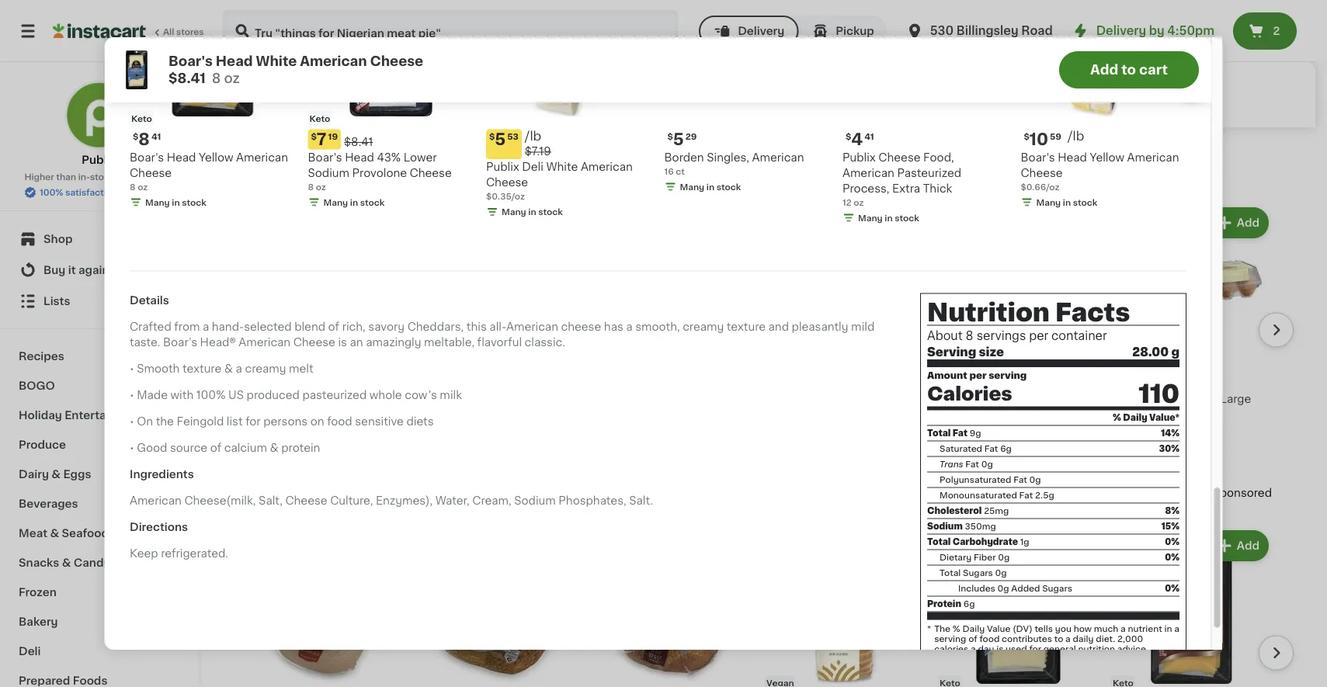 Task type: describe. For each thing, give the bounding box(es) containing it.
publix logo image
[[65, 81, 133, 149]]

1 horizontal spatial of
[[849, 42, 863, 53]]

total for dietary fiber 0g
[[927, 538, 951, 547]]

provolone inside 'boar's head 44% lower sodium provolone cheese $0.83/oz'
[[290, 410, 345, 420]]

stock down borden singles, american 16 ct
[[717, 183, 741, 191]]

many for deli
[[501, 208, 526, 217]]

salt,sugar,
[[866, 42, 923, 53]]

lower inside 'boar's head 44% lower sodium provolone cheese $0.83/oz'
[[341, 394, 375, 405]]

19
[[328, 132, 338, 141]]

• for • made with 100% us produced pasteurized whole cow's milk
[[129, 390, 134, 401]]

0 vertical spatial organic
[[1113, 356, 1149, 365]]

0 vertical spatial lb
[[370, 97, 383, 110]]

many for cheese
[[261, 440, 286, 449]]

1 horizontal spatial sugars
[[1042, 585, 1073, 593]]

head for boar's head yellow american cheese $0.66/oz
[[1058, 152, 1087, 163]]

2.5g
[[1035, 492, 1054, 500]]

8%
[[1165, 507, 1180, 516]]

honey)
[[783, 73, 824, 84]]

boar's inside '$ 7 19 $8.41 boar's head 43% lower sodium provolone cheese 8 oz'
[[308, 152, 342, 163]]

greenwise lean ground beef $10.49 / lb about 1.34 lb each
[[938, 394, 1072, 446]]

fat up monounsaturated
[[1014, 476, 1027, 485]]

cheese inside boar's head yellow american cheese $0.66/oz
[[1021, 168, 1063, 179]]

2,000
[[1118, 635, 1143, 644]]

each inside greenwise lean ground beef $10.49 / lb about 1.34 lb each
[[996, 437, 1017, 446]]

dietary
[[940, 554, 972, 562]]

sea
[[887, 58, 907, 69]]

saturated
[[940, 445, 982, 454]]

thick
[[923, 183, 952, 194]]

$8.41 inside boar's head white american cheese $8.41 8 oz
[[168, 72, 205, 85]]

borden singles, american 16 ct
[[664, 152, 804, 176]]

includes 0g added sugars
[[958, 585, 1073, 593]]

per for servings
[[1029, 331, 1049, 342]]

boar's inside 'boar's head 44% lower sodium provolone cheese $0.83/oz'
[[245, 394, 280, 405]]

singles,
[[707, 152, 749, 163]]

turmeric.
[[625, 104, 676, 115]]

stock up the polyunsaturated
[[991, 453, 1015, 461]]

greenwise for beef
[[938, 394, 999, 405]]

a down you
[[1066, 635, 1071, 644]]

bogo link
[[9, 371, 189, 401]]

or
[[655, 89, 669, 100]]

boar's head white american cheese $8.41 8 oz
[[168, 55, 423, 85]]

41 for 8
[[151, 132, 161, 141]]

produce
[[19, 440, 66, 451]]

$ inside $ 5 53 /lb $7.19 publix deli white american cheese $0.35/oz
[[489, 132, 495, 141]]

greenwise organic large brown eggs 12 ct
[[1112, 394, 1252, 433]]

44%
[[315, 394, 339, 405]]

29 for 5
[[685, 132, 697, 141]]

american inside boar's head yellow american cheese 8 oz
[[236, 152, 288, 163]]

directions
[[129, 523, 188, 533]]

again
[[78, 265, 109, 276]]

selected
[[244, 322, 291, 333]]

43%
[[377, 152, 401, 163]]

stock for extra
[[895, 214, 919, 223]]

item
[[115, 173, 135, 181]]

many in stock for 43%
[[323, 198, 384, 207]]

read
[[600, 104, 629, 115]]

oz inside '$ 7 19 $8.41 boar's head 43% lower sodium provolone cheese 8 oz'
[[316, 183, 326, 191]]

deli inside $ 5 53 /lb $7.19 publix deli white american cheese $0.35/oz
[[522, 162, 543, 173]]

$ inside '$ 7 19 $8.41 boar's head 43% lower sodium provolone cheese 8 oz'
[[311, 132, 316, 141]]

serving inside * the % daily value (dv) tells you how much a nutrient in a serving of food contributes to a daily diet. 2,000 calories a day is used for general nutrition advice.
[[934, 635, 966, 644]]

deli inside 'link'
[[19, 646, 41, 657]]

american down selected
[[238, 338, 290, 348]]

many down boar's head yellow american cheese $0.66/oz at the right of the page
[[1036, 198, 1061, 207]]

publix for publix cheese food, american pasteurized process, extra thick 12 oz
[[843, 152, 876, 163]]

daily inside * the % daily value (dv) tells you how much a nutrient in a serving of food contributes to a daily diet. 2,000 calories a day is used for general nutrition advice.
[[963, 625, 985, 634]]

cheddars,
[[407, 322, 464, 333]]

publix for publix
[[82, 155, 116, 165]]

stock down boar's head yellow american cheese $0.66/oz at the right of the page
[[1073, 198, 1098, 207]]

2 vertical spatial lb
[[986, 437, 994, 446]]

12 inside greenwise organic large brown eggs 12 ct
[[1112, 425, 1121, 433]]

0 vertical spatial serving
[[989, 371, 1027, 380]]

cheese inside publix cheese food, american pasteurized process, extra thick 12 oz
[[879, 152, 921, 163]]

paprika,spices
[[827, 73, 905, 84]]

• for • on the feingold list for persons on food sensitive diets
[[129, 417, 134, 428]]

$15.99
[[266, 97, 312, 110]]

a left "day" on the bottom of the page
[[971, 645, 976, 654]]

white inside 10 boar's head white american cheese $0.66/oz
[[488, 394, 520, 405]]

(refinery
[[699, 73, 746, 84]]

cheese inside boar's head white american cheese $8.41 8 oz
[[370, 55, 423, 68]]

serving
[[927, 347, 976, 358]]

of inside crafted from a hand-selected blend of rich, savory cheddars, this all-american cheese has a smooth, creamy texture and pleasantly mild taste. boar's head® american cheese is an amazingly meltable, flavorful classic.
[[328, 322, 339, 333]]

cheese inside crafted from a hand-selected blend of rich, savory cheddars, this all-american cheese has a smooth, creamy texture and pleasantly mild taste. boar's head® american cheese is an amazingly meltable, flavorful classic.
[[293, 338, 335, 348]]

yellow for boar's head yellow american cheese 8 oz
[[198, 152, 233, 163]]

$7.19 original price: $8.41 element
[[308, 130, 474, 150]]

many down 1.34
[[954, 453, 979, 461]]

2 vertical spatial total
[[940, 569, 961, 578]]

flavors,
[[759, 89, 800, 100]]

recipes
[[19, 351, 64, 362]]

oz inside publix cheese food, american pasteurized process, extra thick 12 oz
[[854, 198, 864, 207]]

meltable,
[[424, 338, 474, 348]]

oz inside boar's head white american cheese $8.41 8 oz
[[224, 72, 239, 85]]

facts
[[1055, 301, 1130, 325]]

$ 5 29
[[667, 132, 697, 148]]

(dv)
[[1013, 625, 1033, 634]]

added
[[1011, 585, 1040, 593]]

holiday
[[19, 410, 62, 421]]

snacks
[[19, 558, 59, 569]]

to inside button
[[1122, 63, 1136, 77]]

many for extra
[[858, 214, 883, 223]]

2 horizontal spatial of
[[867, 89, 880, 100]]

head®
[[200, 338, 236, 348]]

/lb left 0.61
[[315, 97, 334, 110]]

container
[[1052, 331, 1107, 342]]

candy
[[74, 558, 111, 569]]

american inside publix cheese food, american pasteurized process, extra thick 12 oz
[[843, 168, 894, 179]]

$0.66/oz inside boar's head yellow american cheese $0.66/oz
[[1021, 183, 1060, 191]]

list
[[226, 417, 242, 428]]

has
[[604, 322, 623, 333]]

product group containing 14
[[938, 204, 1099, 466]]

cholesterol 25mg
[[927, 507, 1009, 516]]

enzymes),
[[376, 496, 432, 507]]

$ for 14
[[942, 374, 947, 383]]

in for $0.66/oz
[[1063, 198, 1071, 207]]

stock for ct
[[1164, 440, 1189, 449]]

% daily value*
[[1113, 414, 1180, 422]]

service type group
[[699, 16, 887, 47]]

american inside 10 boar's head white american cheese $0.66/oz
[[522, 394, 574, 405]]

a up us
[[235, 364, 242, 375]]

1 vertical spatial 100%
[[196, 390, 225, 401]]

each (est.)
[[986, 372, 1053, 385]]

pickup button
[[799, 16, 887, 47]]

5 for $ 5 29
[[673, 132, 684, 148]]

holiday entertaining
[[19, 410, 134, 421]]

the
[[155, 417, 174, 428]]

item carousel region containing 13
[[245, 198, 1294, 478]]

• for • good source of calcium & protein
[[129, 443, 134, 454]]

in down borden singles, american 16 ct
[[706, 183, 714, 191]]

41 for 4
[[864, 132, 874, 141]]

fat for total
[[953, 429, 968, 438]]

american up "directions" at the left of the page
[[129, 496, 181, 507]]

to inside * the % daily value (dv) tells you how much a nutrient in a serving of food contributes to a daily diet. 2,000 calories a day is used for general nutrition advice.
[[1054, 635, 1063, 644]]

0 vertical spatial 6g
[[1000, 445, 1012, 454]]

12 inside publix cheese food, american pasteurized process, extra thick 12 oz
[[843, 198, 852, 207]]

0 vertical spatial each
[[986, 372, 1017, 385]]

2 button
[[1234, 12, 1297, 50]]

snacks & candy link
[[9, 548, 189, 578]]

general
[[1044, 645, 1076, 654]]

head for boar's head 44% lower sodium provolone cheese $0.83/oz
[[283, 394, 312, 405]]

picked
[[245, 485, 305, 502]]

carbohydrate
[[953, 538, 1018, 547]]

than
[[56, 173, 76, 181]]

0 vertical spatial %
[[1113, 414, 1121, 422]]

$ for 4
[[846, 132, 851, 141]]

& down $0.83/oz
[[270, 443, 278, 454]]

sodium inside turkey breast water contains less than 1.5% of salt,sugar, sodium phosphate,dextrose, coated with: dextrose sea salt honey solids (refinery syrup honey) paprika,spices onion 2% or less of natural flavors, extractives of paprika and turmeric.
[[600, 58, 642, 69]]

8 inside '$ 7 19 $8.41 boar's head 43% lower sodium provolone cheese 8 oz'
[[308, 183, 313, 191]]

1 vertical spatial of
[[210, 443, 221, 454]]

cheese inside 'boar's head 44% lower sodium provolone cheese $0.83/oz'
[[347, 410, 389, 420]]

1 horizontal spatial less
[[765, 42, 790, 53]]

for inside * the % daily value (dv) tells you how much a nutrient in a serving of food contributes to a daily diet. 2,000 calories a day is used for general nutrition advice.
[[1029, 645, 1041, 654]]

$ for 8
[[132, 132, 138, 141]]

$13.29 per pound element
[[245, 372, 406, 392]]

many in stock down boar's head yellow american cheese $0.66/oz at the right of the page
[[1036, 198, 1098, 207]]

onion
[[600, 89, 633, 100]]

boar's inside boar's head yellow american cheese $0.66/oz
[[1021, 152, 1055, 163]]

head for boar's head yellow american cheese 8 oz
[[166, 152, 196, 163]]

in down 1.34
[[981, 453, 989, 461]]

stores
[[176, 28, 204, 36]]

$ 5 53 /lb $7.19 publix deli white american cheese $0.35/oz
[[486, 130, 633, 201]]

calcium
[[224, 443, 267, 454]]

source
[[170, 443, 207, 454]]

savory
[[368, 322, 404, 333]]

bogo
[[19, 381, 55, 392]]

taste.
[[129, 338, 160, 348]]

stock for deli
[[538, 208, 563, 217]]

cheese inside boar's head yellow american cheese 8 oz
[[129, 168, 171, 179]]

1 vertical spatial lb
[[976, 425, 984, 433]]

fat for trans
[[966, 461, 979, 469]]

white inside $ 5 53 /lb $7.19 publix deli white american cheese $0.35/oz
[[546, 162, 578, 173]]

$ 14 06
[[942, 373, 980, 390]]

salt.
[[629, 496, 653, 507]]

in for 12
[[1154, 440, 1162, 449]]

picked for you
[[245, 485, 373, 502]]

a right from
[[202, 322, 209, 333]]

stock for oz
[[182, 198, 206, 207]]

cheese inside 10 boar's head white american cheese $0.66/oz
[[419, 410, 461, 420]]

530 billingsley road
[[931, 25, 1053, 37]]

0% for dietary fiber
[[1165, 554, 1180, 562]]

white inside boar's head white american cheese $8.41 8 oz
[[256, 55, 297, 68]]

servings per container
[[977, 331, 1107, 342]]

1 vertical spatial less
[[672, 89, 697, 100]]

american inside boar's head yellow american cheese $0.66/oz
[[1127, 152, 1179, 163]]

0g left added
[[998, 585, 1009, 593]]

per for amount
[[970, 371, 987, 380]]

1.34
[[967, 437, 984, 446]]

0 horizontal spatial ingredients
[[129, 470, 194, 481]]

0 horizontal spatial of
[[700, 89, 714, 100]]

is inside crafted from a hand-selected blend of rich, savory cheddars, this all-american cheese has a smooth, creamy texture and pleasantly mild taste. boar's head® american cheese is an amazingly meltable, flavorful classic.
[[338, 338, 347, 348]]

honey
[[624, 73, 660, 84]]

28.00
[[1133, 347, 1169, 358]]

/lb inside $ 5 53 /lb $7.19 publix deli white american cheese $0.35/oz
[[525, 130, 541, 143]]

head inside 10 boar's head white american cheese $0.66/oz
[[456, 394, 485, 405]]

0 horizontal spatial eggs
[[63, 469, 91, 480]]

crafted
[[129, 322, 171, 333]]

0 vertical spatial 10
[[1030, 132, 1049, 148]]

4:50pm
[[1168, 25, 1215, 37]]

*
[[927, 625, 931, 634]]

trans
[[940, 461, 963, 469]]

servings
[[977, 331, 1026, 342]]

snacks & candy
[[19, 558, 111, 569]]

shop
[[44, 234, 73, 245]]

pleasantly
[[792, 322, 848, 333]]



Task type: locate. For each thing, give the bounding box(es) containing it.
delivery inside button
[[738, 26, 785, 37]]

0 horizontal spatial delivery
[[738, 26, 785, 37]]

many in stock down persons on the bottom of the page
[[261, 440, 322, 449]]

$ for 5
[[667, 132, 673, 141]]

& for candy
[[62, 558, 71, 569]]

1 greenwise from the left
[[938, 394, 999, 405]]

% right the
[[953, 625, 960, 634]]

• left 'on'
[[129, 417, 134, 428]]

food
[[327, 417, 352, 428], [980, 635, 1000, 644]]

2
[[1274, 26, 1281, 37]]

1 horizontal spatial deli
[[522, 162, 543, 173]]

breast
[[640, 42, 675, 53]]

0 horizontal spatial %
[[953, 625, 960, 634]]

1 vertical spatial about
[[938, 437, 965, 446]]

1 vertical spatial is
[[996, 645, 1004, 654]]

100% left us
[[196, 390, 225, 401]]

% inside * the % daily value (dv) tells you how much a nutrient in a serving of food contributes to a daily diet. 2,000 calories a day is used for general nutrition advice.
[[953, 625, 960, 634]]

head inside boar's head white american cheese $8.41 8 oz
[[215, 55, 253, 68]]

$8.41 inside '$ 7 19 $8.41 boar's head 43% lower sodium provolone cheese 8 oz'
[[344, 137, 373, 148]]

1 vertical spatial 12
[[1112, 425, 1121, 433]]

29 up the borden
[[685, 132, 697, 141]]

stock for cheese
[[298, 440, 322, 449]]

add button inside product 'group'
[[515, 209, 575, 237]]

5 for $ 5 53 /lb $7.19 publix deli white american cheese $0.35/oz
[[495, 132, 506, 148]]

&
[[224, 364, 233, 375], [270, 443, 278, 454], [52, 469, 61, 480], [50, 528, 59, 539], [62, 558, 71, 569]]

10 up the milk on the bottom of page
[[428, 373, 446, 390]]

0 horizontal spatial organic
[[1113, 356, 1149, 365]]

prepared
[[19, 676, 70, 687]]

food inside * the % daily value (dv) tells you how much a nutrient in a serving of food contributes to a daily diet. 2,000 calories a day is used for general nutrition advice.
[[980, 635, 1000, 644]]

yellow
[[198, 152, 233, 163], [1090, 152, 1125, 163]]

• good source of calcium & protein
[[129, 443, 320, 454]]

0 horizontal spatial publix
[[82, 155, 116, 165]]

many in stock down "guarantee" at the top of page
[[145, 198, 206, 207]]

1 vertical spatial texture
[[182, 364, 221, 375]]

many for ct
[[1127, 440, 1152, 449]]

0 horizontal spatial daily
[[963, 625, 985, 634]]

organic inside greenwise organic large brown eggs 12 ct
[[1175, 394, 1218, 405]]

0 vertical spatial less
[[765, 42, 790, 53]]

item carousel region containing 8
[[108, 0, 1208, 234]]

1 0% from the top
[[1165, 538, 1180, 547]]

ingredients button
[[600, 24, 927, 40]]

$ inside '$ 13 29'
[[249, 374, 254, 383]]

many in stock down the extra
[[858, 214, 919, 223]]

• on the feingold list for persons on food sensitive diets
[[129, 417, 434, 428]]

110
[[1139, 382, 1180, 407]]

/lb inside $13.29 per pound element
[[292, 372, 308, 385]]

boar's down "stores"
[[168, 55, 212, 68]]

$ inside $ 5 29
[[667, 132, 673, 141]]

0g for fiber
[[998, 554, 1010, 562]]

0 vertical spatial of
[[328, 322, 339, 333]]

0 vertical spatial sugars
[[963, 569, 993, 578]]

ct inside borden singles, american 16 ct
[[676, 167, 685, 176]]

5 inside $ 5 53 /lb $7.19 publix deli white american cheese $0.35/oz
[[495, 132, 506, 148]]

2 5 from the left
[[673, 132, 684, 148]]

$ left 19
[[311, 132, 316, 141]]

1 vertical spatial 29
[[274, 374, 285, 383]]

0 vertical spatial 29
[[685, 132, 697, 141]]

from
[[174, 322, 200, 333]]

0 vertical spatial lower
[[403, 152, 437, 163]]

$14.06 each (estimated) element
[[938, 372, 1099, 392]]

1 vertical spatial food
[[980, 635, 1000, 644]]

american down classic. at the left
[[522, 394, 574, 405]]

delivery for delivery
[[738, 26, 785, 37]]

each right 1.34
[[996, 437, 1017, 446]]

each
[[986, 372, 1017, 385], [996, 437, 1017, 446]]

dairy & eggs
[[19, 469, 91, 480]]

0 horizontal spatial creamy
[[245, 364, 286, 375]]

american right singles,
[[752, 152, 804, 163]]

100% down higher
[[40, 188, 63, 197]]

seafood
[[62, 528, 109, 539]]

1 keto from the left
[[131, 115, 152, 123]]

of left rich,
[[328, 322, 339, 333]]

2 yellow from the left
[[1090, 152, 1125, 163]]

with
[[170, 390, 193, 401]]

& right meat
[[50, 528, 59, 539]]

1 horizontal spatial to
[[1122, 63, 1136, 77]]

of down (refinery
[[700, 89, 714, 100]]

by
[[1150, 25, 1165, 37]]

in inside * the % daily value (dv) tells you how much a nutrient in a serving of food contributes to a daily diet. 2,000 calories a day is used for general nutrition advice.
[[1165, 625, 1172, 634]]

phosphates,
[[558, 496, 626, 507]]

texture inside crafted from a hand-selected blend of rich, savory cheddars, this all-american cheese has a smooth, creamy texture and pleasantly mild taste. boar's head® american cheese is an amazingly meltable, flavorful classic.
[[727, 322, 766, 333]]

a right nutrient
[[1174, 625, 1180, 634]]

0 vertical spatial food
[[327, 417, 352, 428]]

many in stock down borden singles, american 16 ct
[[680, 183, 741, 191]]

2 vertical spatial 0%
[[1165, 585, 1180, 593]]

2%
[[636, 89, 653, 100]]

many in stock for oz
[[145, 198, 206, 207]]

stock down $ 5 53 /lb $7.19 publix deli white american cheese $0.35/oz
[[538, 208, 563, 217]]

0 horizontal spatial $0.66/oz
[[419, 425, 458, 433]]

lower up sensitive
[[341, 394, 375, 405]]

than
[[793, 42, 820, 53]]

1 vertical spatial per
[[970, 371, 987, 380]]

1 vertical spatial sugars
[[1042, 585, 1073, 593]]

eggs down the produce link
[[63, 469, 91, 480]]

solids
[[663, 73, 696, 84]]

publix inside $ 5 53 /lb $7.19 publix deli white american cheese $0.35/oz
[[486, 162, 519, 173]]

1 • from the top
[[129, 364, 134, 375]]

12 down brown
[[1112, 425, 1121, 433]]

daily left value*
[[1123, 414, 1148, 422]]

1 vertical spatial creamy
[[245, 364, 286, 375]]

29 inside '$ 13 29'
[[274, 374, 285, 383]]

us
[[228, 390, 244, 401]]

6g down includes
[[964, 600, 975, 609]]

sodium down 7 on the left of page
[[308, 168, 349, 179]]

add to cart button
[[1059, 51, 1199, 89]]

extra
[[892, 183, 920, 194]]

turkey breast water contains less than 1.5% of salt,sugar, sodium phosphate,dextrose, coated with: dextrose sea salt honey solids (refinery syrup honey) paprika,spices onion 2% or less of natural flavors, extractives of paprika and turmeric.
[[600, 42, 923, 115]]

0 horizontal spatial 41
[[151, 132, 161, 141]]

1 vertical spatial each
[[996, 437, 1017, 446]]

$10.59 per pound element
[[1021, 130, 1187, 150]]

american down $15.99
[[236, 152, 288, 163]]

eggs inside greenwise organic large brown eggs 12 ct
[[1149, 410, 1176, 420]]

16
[[664, 167, 674, 176]]

100% inside button
[[40, 188, 63, 197]]

many in stock for ct
[[1127, 440, 1189, 449]]

1g
[[1020, 538, 1029, 547]]

$ for 10
[[1024, 132, 1030, 141]]

yellow down $10.59 per pound element
[[1090, 152, 1125, 163]]

0 horizontal spatial less
[[672, 89, 697, 100]]

2 • from the top
[[129, 390, 134, 401]]

0 horizontal spatial texture
[[182, 364, 221, 375]]

a up 2,000
[[1121, 625, 1126, 634]]

& right dairy
[[52, 469, 61, 480]]

keto for 8
[[131, 115, 152, 123]]

$ down serving
[[942, 374, 947, 383]]

0 horizontal spatial white
[[256, 55, 297, 68]]

2 greenwise from the left
[[1112, 394, 1172, 405]]

$0.83/oz
[[245, 425, 284, 433]]

greenwise inside greenwise organic large brown eggs 12 ct
[[1112, 394, 1172, 405]]

of inside * the % daily value (dv) tells you how much a nutrient in a serving of food contributes to a daily diet. 2,000 calories a day is used for general nutrition advice.
[[969, 635, 978, 644]]

6g right 1.34
[[1000, 445, 1012, 454]]

boar's inside crafted from a hand-selected blend of rich, savory cheddars, this all-american cheese has a smooth, creamy texture and pleasantly mild taste. boar's head® american cheese is an amazingly meltable, flavorful classic.
[[163, 338, 197, 348]]

3 0% from the top
[[1165, 585, 1180, 593]]

publix inside publix cheese food, american pasteurized process, extra thick 12 oz
[[843, 152, 876, 163]]

$0.66/oz inside 10 boar's head white american cheese $0.66/oz
[[419, 425, 458, 433]]

boar's down 7 on the left of page
[[308, 152, 342, 163]]

$2.87 element
[[765, 372, 926, 392]]

1 vertical spatial total
[[927, 538, 951, 547]]

dietary fiber 0g
[[940, 554, 1010, 562]]

1 vertical spatial 10
[[428, 373, 446, 390]]

you
[[1055, 625, 1072, 634]]

daily
[[1123, 414, 1148, 422], [963, 625, 985, 634]]

fat for saturated
[[985, 445, 998, 454]]

monounsaturated
[[940, 492, 1017, 500]]

provolone
[[352, 168, 407, 179], [290, 410, 345, 420]]

41 inside $ 8 41
[[151, 132, 161, 141]]

1 vertical spatial eggs
[[63, 469, 91, 480]]

lower inside '$ 7 19 $8.41 boar's head 43% lower sodium provolone cheese 8 oz'
[[403, 152, 437, 163]]

0 vertical spatial texture
[[727, 322, 766, 333]]

1 41 from the left
[[151, 132, 161, 141]]

protein
[[927, 600, 961, 609]]

14%
[[1161, 429, 1180, 438]]

0 horizontal spatial sugars
[[963, 569, 993, 578]]

$ down 'extractives'
[[846, 132, 851, 141]]

in right nutrient
[[1165, 625, 1172, 634]]

0 horizontal spatial yellow
[[198, 152, 233, 163]]

1 horizontal spatial of
[[328, 322, 339, 333]]

2 horizontal spatial publix
[[843, 152, 876, 163]]

0 horizontal spatial keto
[[131, 115, 152, 123]]

& up us
[[224, 364, 233, 375]]

many for oz
[[145, 198, 170, 207]]

in down the extra
[[885, 214, 893, 223]]

$ inside $ 8 41
[[132, 132, 138, 141]]

2 41 from the left
[[864, 132, 874, 141]]

boar's head 44% lower sodium provolone cheese $0.83/oz
[[245, 394, 389, 433]]

ct inside greenwise organic large brown eggs 12 ct
[[1123, 425, 1132, 433]]

yellow for boar's head yellow american cheese $0.66/oz
[[1090, 152, 1125, 163]]

provolone inside '$ 7 19 $8.41 boar's head 43% lower sodium provolone cheese 8 oz'
[[352, 168, 407, 179]]

in for publix
[[528, 208, 536, 217]]

lower
[[403, 152, 437, 163], [341, 394, 375, 405]]

delivery left by
[[1097, 25, 1147, 37]]

total for saturated fat 6g
[[927, 429, 951, 438]]

$ for 13
[[249, 374, 254, 383]]

1 horizontal spatial delivery
[[1097, 25, 1147, 37]]

stock down on
[[298, 440, 322, 449]]

pasteurized
[[302, 390, 366, 401]]

$10.49
[[938, 425, 968, 433]]

$ inside $ 14 06
[[942, 374, 947, 383]]

product group
[[245, 204, 406, 454], [419, 204, 580, 454], [765, 204, 926, 435], [938, 204, 1099, 466], [1112, 204, 1273, 454], [765, 528, 926, 688], [938, 528, 1099, 688], [1112, 528, 1273, 688]]

0g for sugars
[[995, 569, 1007, 578]]

3 • from the top
[[129, 417, 134, 428]]

greenwise for brown
[[1112, 394, 1172, 405]]

None search field
[[222, 9, 679, 53]]

0g up includes 0g added sugars
[[995, 569, 1007, 578]]

head for boar's head white american cheese $8.41 8 oz
[[215, 55, 253, 68]]

in for 8
[[172, 198, 180, 207]]

publix up $0.35/oz
[[486, 162, 519, 173]]

sugars right added
[[1042, 585, 1073, 593]]

boar's inside boar's head white american cheese $8.41 8 oz
[[168, 55, 212, 68]]

diet.
[[1096, 635, 1115, 644]]

1 5 from the left
[[495, 132, 506, 148]]

1 vertical spatial $0.66/oz
[[419, 425, 458, 433]]

1 vertical spatial 0%
[[1165, 554, 1180, 562]]

keep
[[129, 549, 158, 560]]

many down "guarantee" at the top of page
[[145, 198, 170, 207]]

cheese inside '$ 7 19 $8.41 boar's head 43% lower sodium provolone cheese 8 oz'
[[409, 168, 452, 179]]

paprika
[[883, 89, 923, 100]]

1 horizontal spatial 10
[[1030, 132, 1049, 148]]

1 horizontal spatial is
[[996, 645, 1004, 654]]

0 horizontal spatial for
[[245, 417, 260, 428]]

keto for $8.41
[[309, 115, 330, 123]]

29 for 13
[[274, 374, 285, 383]]

stock down with
[[360, 198, 384, 207]]

amazingly
[[366, 338, 421, 348]]

% left value*
[[1113, 414, 1121, 422]]

0 horizontal spatial per
[[970, 371, 987, 380]]

0 vertical spatial daily
[[1123, 414, 1148, 422]]

in for process,
[[885, 214, 893, 223]]

0 horizontal spatial of
[[210, 443, 221, 454]]

add button
[[515, 209, 575, 237], [861, 209, 921, 237], [1208, 209, 1268, 237], [1035, 532, 1095, 560], [1208, 532, 1268, 560]]

1.5%
[[822, 42, 847, 53]]

$7.19
[[525, 146, 551, 157]]

fat
[[953, 429, 968, 438], [985, 445, 998, 454], [966, 461, 979, 469], [1014, 476, 1027, 485], [1019, 492, 1033, 500]]

american down $10.59 per pound element
[[1127, 152, 1179, 163]]

5 left 53
[[495, 132, 506, 148]]

stock down boar's head yellow american cheese 8 oz
[[182, 198, 206, 207]]

large
[[1221, 394, 1252, 405]]

2 vertical spatial of
[[969, 635, 978, 644]]

1 horizontal spatial 5
[[673, 132, 684, 148]]

boar's down $ 10 59
[[1021, 152, 1055, 163]]

& for eggs
[[52, 469, 61, 480]]

29 inside $ 5 29
[[685, 132, 697, 141]]

$ inside $ 10 59
[[1024, 132, 1030, 141]]

2 keto from the left
[[309, 115, 330, 123]]

total down beef
[[927, 429, 951, 438]]

nutrition
[[927, 301, 1050, 325]]

less
[[765, 42, 790, 53], [672, 89, 697, 100]]

head inside boar's head yellow american cheese 8 oz
[[166, 152, 196, 163]]

product group containing 13
[[245, 204, 406, 454]]

%
[[1113, 414, 1121, 422], [953, 625, 960, 634]]

0 vertical spatial creamy
[[683, 322, 724, 333]]

many in stock for cheese
[[261, 440, 322, 449]]

lb right /
[[976, 425, 984, 433]]

8 inside boar's head white american cheese $8.41 8 oz
[[211, 72, 220, 85]]

rich,
[[342, 322, 365, 333]]

food up "day" on the bottom of the page
[[980, 635, 1000, 644]]

0 vertical spatial per
[[1029, 331, 1049, 342]]

culture,
[[330, 496, 373, 507]]

greenwise inside greenwise lean ground beef $10.49 / lb about 1.34 lb each
[[938, 394, 999, 405]]

yellow inside boar's head yellow american cheese $0.66/oz
[[1090, 152, 1125, 163]]

american inside boar's head white american cheese $8.41 8 oz
[[300, 55, 367, 68]]

texture down head®
[[182, 364, 221, 375]]

head inside boar's head yellow american cheese $0.66/oz
[[1058, 152, 1087, 163]]

head inside 'boar's head 44% lower sodium provolone cheese $0.83/oz'
[[283, 394, 312, 405]]

0 horizontal spatial 100%
[[40, 188, 63, 197]]

many in stock down 14% at the right bottom of the page
[[1127, 440, 1189, 449]]

1 horizontal spatial creamy
[[683, 322, 724, 333]]

0g right fiber at the bottom right of page
[[998, 554, 1010, 562]]

1 horizontal spatial 6g
[[1000, 445, 1012, 454]]

boar's down $ 8 41
[[129, 152, 164, 163]]

sodium inside '$ 7 19 $8.41 boar's head 43% lower sodium provolone cheese 8 oz'
[[308, 168, 349, 179]]

shop link
[[9, 224, 189, 255]]

1 horizontal spatial eggs
[[1149, 410, 1176, 420]]

2 0% from the top
[[1165, 554, 1180, 562]]

many for 43%
[[323, 198, 348, 207]]

creamy right "smooth,"
[[683, 322, 724, 333]]

ct right 16
[[676, 167, 685, 176]]

many in stock down 1.34
[[954, 453, 1015, 461]]

item carousel region
[[108, 0, 1208, 234], [245, 198, 1294, 478], [245, 521, 1294, 688]]

nsored
[[1235, 488, 1273, 499]]

ingredients inside button
[[600, 27, 665, 37]]

1 vertical spatial provolone
[[290, 410, 345, 420]]

many in stock down bought
[[323, 198, 384, 207]]

& for seafood
[[50, 528, 59, 539]]

stock down 14% at the right bottom of the page
[[1164, 440, 1189, 449]]

1 horizontal spatial ingredients
[[600, 27, 665, 37]]

less down the solids
[[672, 89, 697, 100]]

creamy inside crafted from a hand-selected blend of rich, savory cheddars, this all-american cheese has a smooth, creamy texture and pleasantly mild taste. boar's head® american cheese is an amazingly meltable, flavorful classic.
[[683, 322, 724, 333]]

american inside $ 5 53 /lb $7.19 publix deli white american cheese $0.35/oz
[[581, 162, 633, 173]]

1 horizontal spatial white
[[488, 394, 520, 405]]

0 horizontal spatial lb
[[370, 97, 383, 110]]

total
[[927, 429, 951, 438], [927, 538, 951, 547], [940, 569, 961, 578]]

total up dietary
[[927, 538, 951, 547]]

1 horizontal spatial 12
[[1112, 425, 1121, 433]]

turkey
[[600, 42, 637, 53]]

0% for includes 0g added sugars
[[1165, 585, 1180, 593]]

0 horizontal spatial serving
[[934, 635, 966, 644]]

about 8
[[927, 331, 974, 342]]

$ left the 59
[[1024, 132, 1030, 141]]

/lb up • made with 100% us produced pasteurized whole cow's milk
[[292, 372, 308, 385]]

$ up the borden
[[667, 132, 673, 141]]

/lb right the 59
[[1068, 130, 1084, 143]]

white down $5.53 per pound original price: $7.19 element
[[546, 162, 578, 173]]

american up classic. at the left
[[506, 322, 558, 333]]

extractives
[[803, 89, 864, 100]]

1 vertical spatial 6g
[[964, 600, 975, 609]]

1 vertical spatial serving
[[934, 635, 966, 644]]

oz inside boar's head yellow american cheese 8 oz
[[137, 183, 147, 191]]

29
[[685, 132, 697, 141], [274, 374, 285, 383]]

59
[[1050, 132, 1062, 141]]

in down boar's head yellow american cheese $0.66/oz at the right of the page
[[1063, 198, 1071, 207]]

ingredients up turkey
[[600, 27, 665, 37]]

white up $15.99
[[256, 55, 297, 68]]

delivery by 4:50pm
[[1097, 25, 1215, 37]]

delivery for delivery by 4:50pm
[[1097, 25, 1147, 37]]

add inside product 'group'
[[544, 218, 567, 229]]

tells
[[1035, 625, 1053, 634]]

and
[[600, 104, 622, 115]]

buy it again link
[[9, 255, 189, 286]]

less up the coated
[[765, 42, 790, 53]]

many down $0.35/oz
[[501, 208, 526, 217]]

organic up value*
[[1175, 394, 1218, 405]]

1 horizontal spatial $8.41
[[344, 137, 373, 148]]

30%
[[1159, 445, 1180, 454]]

head inside '$ 7 19 $8.41 boar's head 43% lower sodium provolone cheese 8 oz'
[[345, 152, 374, 163]]

1 horizontal spatial per
[[1029, 331, 1049, 342]]

0 vertical spatial for
[[245, 417, 260, 428]]

10 boar's head white american cheese $0.66/oz
[[419, 373, 574, 433]]

cow's
[[405, 390, 437, 401]]

1 yellow from the left
[[198, 152, 233, 163]]

american inside borden singles, american 16 ct
[[752, 152, 804, 163]]

trans fat 0g polyunsaturated fat 0g monounsaturated fat 2.5g
[[940, 461, 1054, 500]]

• for • smooth texture & a creamy melt
[[129, 364, 134, 375]]

to left cart
[[1122, 63, 1136, 77]]

add inside button
[[1090, 63, 1119, 77]]

a right has
[[626, 322, 632, 333]]

dairy & eggs link
[[9, 460, 189, 489]]

boar's inside boar's head yellow american cheese 8 oz
[[129, 152, 164, 163]]

is inside * the % daily value (dv) tells you how much a nutrient in a serving of food contributes to a daily diet. 2,000 calories a day is used for general nutrition advice.
[[996, 645, 1004, 654]]

/lb inside $10.59 per pound element
[[1068, 130, 1084, 143]]

1 vertical spatial ct
[[1123, 425, 1132, 433]]

0 horizontal spatial food
[[327, 417, 352, 428]]

of right source
[[210, 443, 221, 454]]

many in stock for extra
[[858, 214, 919, 223]]

$ 7 19 $8.41 boar's head 43% lower sodium provolone cheese 8 oz
[[308, 132, 452, 191]]

10 left the 59
[[1030, 132, 1049, 148]]

cheese inside $ 5 53 /lb $7.19 publix deli white american cheese $0.35/oz
[[486, 177, 528, 188]]

about inside greenwise lean ground beef $10.49 / lb about 1.34 lb each
[[938, 437, 965, 446]]

1 horizontal spatial publix
[[486, 162, 519, 173]]

0g for fat
[[981, 461, 993, 469]]

4 • from the top
[[129, 443, 134, 454]]

sodium right cream,
[[514, 496, 556, 507]]

0 vertical spatial $0.66/oz
[[1021, 183, 1060, 191]]

0 vertical spatial is
[[338, 338, 347, 348]]

sodium down cholesterol
[[927, 523, 963, 531]]

1 vertical spatial deli
[[19, 646, 41, 657]]

flavorful
[[477, 338, 522, 348]]

1 horizontal spatial keto
[[309, 115, 330, 123]]

how
[[1074, 625, 1092, 634]]

yellow inside boar's head yellow american cheese 8 oz
[[198, 152, 233, 163]]

0 vertical spatial ingredients
[[600, 27, 665, 37]]

1 horizontal spatial serving
[[989, 371, 1027, 380]]

1 horizontal spatial for
[[1029, 645, 1041, 654]]

$5.53 per pound original price: $7.19 element
[[486, 130, 652, 160]]

instacart logo image
[[53, 22, 146, 40]]

persons
[[263, 417, 307, 428]]

$ 10 59
[[1024, 132, 1062, 148]]

10 inside 10 boar's head white american cheese $0.66/oz
[[428, 373, 446, 390]]

$ up produced
[[249, 374, 254, 383]]

0 horizontal spatial greenwise
[[938, 394, 999, 405]]

0 vertical spatial to
[[1122, 63, 1136, 77]]

41 inside "$ 4 41"
[[864, 132, 874, 141]]

boar's inside 10 boar's head white american cheese $0.66/oz
[[419, 394, 453, 405]]

0g up "2.5g"
[[1029, 476, 1041, 485]]

higher
[[24, 173, 54, 181]]

0 vertical spatial 100%
[[40, 188, 63, 197]]

0 horizontal spatial lower
[[341, 394, 375, 405]]

greenwise up % daily value*
[[1112, 394, 1172, 405]]

sodium up $0.83/oz
[[245, 410, 287, 420]]

12 down process,
[[843, 198, 852, 207]]

0 vertical spatial ct
[[676, 167, 685, 176]]

prepared foods
[[19, 676, 108, 687]]

1 horizontal spatial $0.66/oz
[[1021, 183, 1060, 191]]

texture left and
[[727, 322, 766, 333]]

in for provolone
[[288, 440, 296, 449]]

many in stock for deli
[[501, 208, 563, 217]]

fiber
[[974, 554, 996, 562]]

0 horizontal spatial 12
[[843, 198, 852, 207]]

borden
[[664, 152, 704, 163]]

* the % daily value (dv) tells you how much a nutrient in a serving of food contributes to a daily diet. 2,000 calories a day is used for general nutrition advice.
[[927, 625, 1180, 654]]

sodium inside 'boar's head 44% lower sodium provolone cheese $0.83/oz'
[[245, 410, 287, 420]]

13
[[254, 373, 272, 390]]

item carousel region containing add
[[245, 521, 1294, 688]]

cholesterol
[[927, 507, 982, 516]]

0 horizontal spatial to
[[1054, 635, 1063, 644]]

8 inside boar's head yellow american cheese 8 oz
[[129, 183, 135, 191]]

$0.66/oz down the milk on the bottom of page
[[419, 425, 458, 433]]

with
[[366, 162, 407, 178]]

stock for 43%
[[360, 198, 384, 207]]

phosphate,dextrose,
[[645, 58, 757, 69]]

product group containing 10
[[419, 204, 580, 454]]

produce link
[[9, 430, 189, 460]]

0 vertical spatial $8.41
[[168, 72, 205, 85]]

in for head
[[350, 198, 358, 207]]

$0.66/oz down $ 10 59
[[1021, 183, 1060, 191]]

2 horizontal spatial lb
[[986, 437, 994, 446]]

used
[[1006, 645, 1027, 654]]

of up calories at the right bottom of page
[[969, 635, 978, 644]]

0 horizontal spatial 10
[[428, 373, 446, 390]]

• smooth texture & a creamy melt
[[129, 364, 313, 375]]

delivery button
[[699, 16, 799, 47]]

fat left "2.5g"
[[1019, 492, 1033, 500]]

0 vertical spatial total
[[927, 429, 951, 438]]

0 vertical spatial about
[[927, 331, 963, 342]]

• left good
[[129, 443, 134, 454]]

dairy
[[19, 469, 49, 480]]

1 horizontal spatial provolone
[[352, 168, 407, 179]]

creamy up produced
[[245, 364, 286, 375]]

lower right the 43%
[[403, 152, 437, 163]]

many down the borden
[[680, 183, 704, 191]]

american up $15.99 /lb 0.61 lb
[[300, 55, 367, 68]]



Task type: vqa. For each thing, say whether or not it's contained in the screenshot.
MCG) within NATURE MADE VITAMIN D3 2000 IU (50 MCG) SOFTGELS
no



